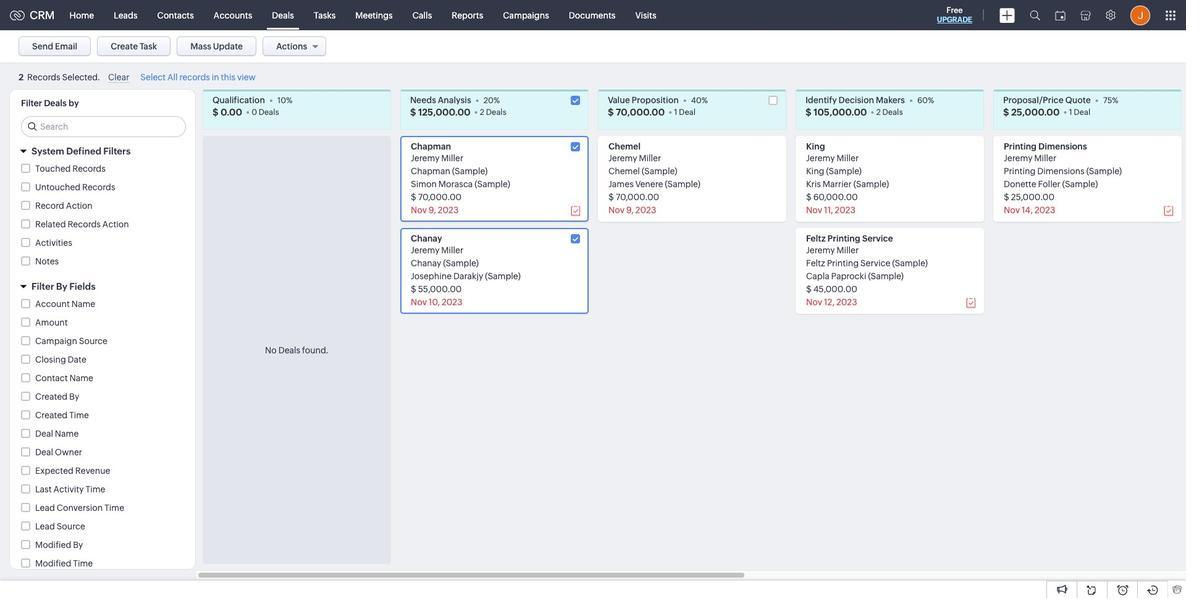 Task type: vqa. For each thing, say whether or not it's contained in the screenshot.
chanay jeremy miller chanay (sample) josephine darakjy (sample) $ 55,000.00 nov 10, 2023
yes



Task type: describe. For each thing, give the bounding box(es) containing it.
free upgrade
[[938, 6, 973, 24]]

nov for king jeremy miller king (sample) kris marrier (sample) $ 60,000.00 nov 11, 2023
[[807, 205, 823, 215]]

2023 inside feltz printing service jeremy miller feltz printing service (sample) capla paprocki (sample) $ 45,000.00 nov 12, 2023
[[837, 297, 858, 307]]

% for $ 105,000.00
[[928, 95, 935, 105]]

paprocki
[[832, 271, 867, 281]]

printing up paprocki on the right top
[[827, 258, 859, 268]]

profile image
[[1131, 5, 1151, 25]]

nov inside printing dimensions jeremy miller printing dimensions (sample) donette foller (sample) $ 25,000.00 nov 14, 2023
[[1004, 205, 1020, 215]]

created by
[[35, 392, 79, 402]]

2 records selected.
[[19, 72, 100, 82]]

lead source
[[35, 522, 85, 532]]

value proposition
[[608, 95, 679, 105]]

task
[[140, 41, 157, 51]]

records for touched
[[72, 164, 106, 174]]

fields
[[69, 281, 96, 292]]

activities
[[35, 238, 72, 248]]

60
[[918, 95, 928, 105]]

create task button
[[97, 36, 171, 56]]

deal down 40
[[679, 107, 696, 117]]

send
[[32, 41, 53, 51]]

reports link
[[442, 0, 493, 30]]

documents
[[569, 10, 616, 20]]

lead for lead conversion time
[[35, 503, 55, 513]]

proposal/price quote
[[1004, 95, 1091, 105]]

12,
[[824, 297, 835, 307]]

name for contact name
[[69, 373, 93, 383]]

2 for $ 125,000.00
[[480, 107, 485, 117]]

deals link
[[262, 0, 304, 30]]

proposition
[[632, 95, 679, 105]]

miller for chapman jeremy miller chapman (sample) simon morasca (sample) $ 70,000.00 nov 9, 2023
[[442, 153, 464, 163]]

2 chapman from the top
[[411, 166, 451, 176]]

closing date
[[35, 355, 86, 365]]

time down "created by"
[[69, 410, 89, 420]]

(sample) right morasca
[[475, 179, 511, 189]]

king link
[[807, 142, 826, 151]]

capla
[[807, 271, 830, 281]]

2 % from the left
[[494, 95, 500, 105]]

tasks
[[314, 10, 336, 20]]

untouched
[[35, 182, 80, 192]]

(sample) up kris marrier (sample) link
[[827, 166, 862, 176]]

darakjy
[[454, 271, 484, 281]]

deals left by on the top of page
[[44, 98, 67, 108]]

campaigns link
[[493, 0, 559, 30]]

record action
[[35, 201, 93, 211]]

date
[[68, 355, 86, 365]]

2023 for chanay jeremy miller chanay (sample) josephine darakjy (sample) $ 55,000.00 nov 10, 2023
[[442, 297, 463, 307]]

home
[[70, 10, 94, 20]]

chemel link
[[609, 142, 641, 151]]

nov inside feltz printing service jeremy miller feltz printing service (sample) capla paprocki (sample) $ 45,000.00 nov 12, 2023
[[807, 297, 823, 307]]

60 %
[[918, 95, 935, 105]]

chanay link
[[411, 234, 442, 244]]

1 25,000.00 from the top
[[1012, 107, 1060, 117]]

source for lead source
[[57, 522, 85, 532]]

no
[[265, 345, 277, 355]]

morasca
[[439, 179, 473, 189]]

1 for $ 25,000.00
[[1070, 107, 1073, 117]]

calls
[[413, 10, 432, 20]]

time right conversion
[[104, 503, 124, 513]]

deal down quote
[[1074, 107, 1091, 117]]

40
[[692, 95, 702, 105]]

visits link
[[626, 0, 667, 30]]

view
[[237, 72, 256, 82]]

chapman link
[[411, 142, 451, 151]]

jeremy inside printing dimensions jeremy miller printing dimensions (sample) donette foller (sample) $ 25,000.00 nov 14, 2023
[[1004, 153, 1033, 163]]

identify decision makers
[[806, 95, 905, 105]]

last activity time
[[35, 485, 105, 494]]

proposal/price
[[1004, 95, 1064, 105]]

deals up actions on the left of page
[[272, 10, 294, 20]]

2023 for chemel jeremy miller chemel (sample) james venere (sample) $ 70,000.00 nov 9, 2023
[[636, 205, 657, 215]]

all
[[168, 72, 178, 82]]

value
[[608, 95, 630, 105]]

mass
[[191, 41, 211, 51]]

(sample) up the james venere (sample) link
[[642, 166, 678, 176]]

jeremy for chanay jeremy miller chanay (sample) josephine darakjy (sample) $ 55,000.00 nov 10, 2023
[[411, 245, 440, 255]]

select
[[141, 72, 166, 82]]

modified by
[[35, 540, 83, 550]]

2 feltz from the top
[[807, 258, 826, 268]]

deals down makers
[[883, 107, 903, 117]]

jeremy for chemel jeremy miller chemel (sample) james venere (sample) $ 70,000.00 nov 9, 2023
[[609, 153, 638, 163]]

printing dimensions (sample) link
[[1004, 166, 1123, 176]]

1 chemel from the top
[[609, 142, 641, 151]]

contact
[[35, 373, 68, 383]]

campaign
[[35, 336, 77, 346]]

contacts
[[157, 10, 194, 20]]

2023 inside printing dimensions jeremy miller printing dimensions (sample) donette foller (sample) $ 25,000.00 nov 14, 2023
[[1035, 205, 1056, 215]]

chapman (sample) link
[[411, 166, 488, 176]]

$ inside chanay jeremy miller chanay (sample) josephine darakjy (sample) $ 55,000.00 nov 10, 2023
[[411, 284, 416, 294]]

20
[[484, 95, 494, 105]]

105,000.00
[[814, 107, 868, 117]]

campaign source
[[35, 336, 108, 346]]

last
[[35, 485, 52, 494]]

by for filter
[[56, 281, 67, 292]]

name for account name
[[72, 299, 95, 309]]

9, for simon
[[429, 205, 436, 215]]

70,000.00 for chapman jeremy miller chapman (sample) simon morasca (sample) $ 70,000.00 nov 9, 2023
[[418, 192, 462, 202]]

125,000.00
[[418, 107, 471, 117]]

$ inside chapman jeremy miller chapman (sample) simon morasca (sample) $ 70,000.00 nov 9, 2023
[[411, 192, 416, 202]]

(sample) up josephine darakjy (sample) link
[[443, 258, 479, 268]]

feltz printing service jeremy miller feltz printing service (sample) capla paprocki (sample) $ 45,000.00 nov 12, 2023
[[807, 234, 928, 307]]

(sample) up capla paprocki (sample) link
[[893, 258, 928, 268]]

venere
[[636, 179, 663, 189]]

0 vertical spatial action
[[66, 201, 93, 211]]

untouched records
[[35, 182, 115, 192]]

% for $ 0.00
[[286, 95, 293, 105]]

lead conversion time
[[35, 503, 124, 513]]

jeremy for king jeremy miller king (sample) kris marrier (sample) $ 60,000.00 nov 11, 2023
[[807, 153, 835, 163]]

filter by fields button
[[10, 276, 195, 297]]

deals down 20 %
[[486, 107, 507, 117]]

$ down identify
[[806, 107, 812, 117]]

modified time
[[35, 559, 93, 569]]

marrier
[[823, 179, 852, 189]]

$ left 0.00
[[213, 107, 219, 117]]

james
[[609, 179, 634, 189]]

deals right 0
[[259, 107, 279, 117]]

josephine darakjy (sample) link
[[411, 271, 521, 281]]

$ 125,000.00
[[410, 107, 471, 117]]

miller for chemel jeremy miller chemel (sample) james venere (sample) $ 70,000.00 nov 9, 2023
[[639, 153, 662, 163]]

contact name
[[35, 373, 93, 383]]

free
[[947, 6, 963, 15]]

create menu element
[[993, 0, 1023, 30]]

$ inside chemel jeremy miller chemel (sample) james venere (sample) $ 70,000.00 nov 9, 2023
[[609, 192, 614, 202]]

visits
[[636, 10, 657, 20]]

1 for $ 70,000.00
[[674, 107, 678, 117]]

record
[[35, 201, 64, 211]]

printing down $ 25,000.00
[[1004, 142, 1037, 151]]

related
[[35, 219, 66, 229]]

accounts
[[214, 10, 252, 20]]

miller for king jeremy miller king (sample) kris marrier (sample) $ 60,000.00 nov 11, 2023
[[837, 153, 859, 163]]

1 deal for $ 70,000.00
[[674, 107, 696, 117]]

time down modified by
[[73, 559, 93, 569]]

2 deals for $ 125,000.00
[[480, 107, 507, 117]]

chemel (sample) link
[[609, 166, 678, 176]]

closing
[[35, 355, 66, 365]]

created for created time
[[35, 410, 67, 420]]

(sample) right darakjy
[[485, 271, 521, 281]]

1 chapman from the top
[[411, 142, 451, 151]]

printing up donette on the right top of page
[[1004, 166, 1036, 176]]

deals right no
[[279, 345, 301, 355]]

0.00
[[221, 107, 242, 117]]

lead for lead source
[[35, 522, 55, 532]]

% for $ 25,000.00
[[1113, 95, 1119, 105]]

printing down 11,
[[828, 234, 861, 244]]

70,000.00 for chemel jeremy miller chemel (sample) james venere (sample) $ 70,000.00 nov 9, 2023
[[616, 192, 660, 202]]

expected revenue
[[35, 466, 110, 476]]

miller inside printing dimensions jeremy miller printing dimensions (sample) donette foller (sample) $ 25,000.00 nov 14, 2023
[[1035, 153, 1057, 163]]

(sample) up donette foller (sample) link
[[1087, 166, 1123, 176]]

filter deals by
[[21, 98, 79, 108]]

king (sample) link
[[807, 166, 862, 176]]



Task type: locate. For each thing, give the bounding box(es) containing it.
2023 inside the king jeremy miller king (sample) kris marrier (sample) $ 60,000.00 nov 11, 2023
[[835, 205, 856, 215]]

45,000.00
[[814, 284, 858, 294]]

chanay (sample) link
[[411, 258, 479, 268]]

service up capla paprocki (sample) link
[[861, 258, 891, 268]]

in
[[212, 72, 219, 82]]

2023 down 60,000.00
[[835, 205, 856, 215]]

send email
[[32, 41, 77, 51]]

makers
[[876, 95, 905, 105]]

0 vertical spatial chapman
[[411, 142, 451, 151]]

by
[[56, 281, 67, 292], [69, 392, 79, 402], [73, 540, 83, 550]]

nov for chapman jeremy miller chapman (sample) simon morasca (sample) $ 70,000.00 nov 9, 2023
[[411, 205, 427, 215]]

deal up deal owner
[[35, 429, 53, 439]]

1 down proposition
[[674, 107, 678, 117]]

2 records from the left
[[180, 72, 210, 82]]

created for created by
[[35, 392, 67, 402]]

3 % from the left
[[702, 95, 708, 105]]

records for related
[[68, 219, 101, 229]]

1 deal for $ 25,000.00
[[1070, 107, 1091, 117]]

miller inside feltz printing service jeremy miller feltz printing service (sample) capla paprocki (sample) $ 45,000.00 nov 12, 2023
[[837, 245, 859, 255]]

1 9, from the left
[[429, 205, 436, 215]]

2 25,000.00 from the top
[[1012, 192, 1055, 202]]

$
[[213, 107, 219, 117], [410, 107, 416, 117], [608, 107, 614, 117], [806, 107, 812, 117], [1004, 107, 1010, 117], [411, 192, 416, 202], [609, 192, 614, 202], [807, 192, 812, 202], [1004, 192, 1010, 202], [411, 284, 416, 294], [807, 284, 812, 294]]

dimensions
[[1039, 142, 1088, 151], [1038, 166, 1085, 176]]

revenue
[[75, 466, 110, 476]]

account name
[[35, 299, 95, 309]]

2
[[19, 72, 24, 82], [480, 107, 485, 117], [877, 107, 881, 117]]

25,000.00 up 14,
[[1012, 192, 1055, 202]]

calendar image
[[1056, 10, 1066, 20]]

lead
[[35, 503, 55, 513], [35, 522, 55, 532]]

this
[[221, 72, 236, 82]]

0 vertical spatial dimensions
[[1039, 142, 1088, 151]]

jeremy down 'chemel' link
[[609, 153, 638, 163]]

nov for chemel jeremy miller chemel (sample) james venere (sample) $ 70,000.00 nov 9, 2023
[[609, 205, 625, 215]]

9, inside chemel jeremy miller chemel (sample) james venere (sample) $ 70,000.00 nov 9, 2023
[[627, 205, 634, 215]]

9, for james
[[627, 205, 634, 215]]

nov left 14,
[[1004, 205, 1020, 215]]

1 vertical spatial filter
[[32, 281, 54, 292]]

by for created
[[69, 392, 79, 402]]

55,000.00
[[418, 284, 462, 294]]

$ down 'james'
[[609, 192, 614, 202]]

0 horizontal spatial 1
[[674, 107, 678, 117]]

2 deals down 20 %
[[480, 107, 507, 117]]

1 records from the left
[[27, 72, 60, 82]]

60,000.00
[[814, 192, 858, 202]]

by down contact name
[[69, 392, 79, 402]]

2023 for king jeremy miller king (sample) kris marrier (sample) $ 60,000.00 nov 11, 2023
[[835, 205, 856, 215]]

10,
[[429, 297, 440, 307]]

1 vertical spatial lead
[[35, 522, 55, 532]]

lead down last
[[35, 503, 55, 513]]

identify
[[806, 95, 837, 105]]

jeremy down chanay link
[[411, 245, 440, 255]]

70,000.00
[[616, 107, 665, 117], [418, 192, 462, 202], [616, 192, 660, 202]]

0 horizontal spatial records
[[27, 72, 60, 82]]

by for modified
[[73, 540, 83, 550]]

25,000.00
[[1012, 107, 1060, 117], [1012, 192, 1055, 202]]

time down revenue
[[86, 485, 105, 494]]

system
[[32, 146, 64, 156]]

4 % from the left
[[928, 95, 935, 105]]

chanay
[[411, 234, 442, 244], [411, 258, 442, 268]]

nov inside chanay jeremy miller chanay (sample) josephine darakjy (sample) $ 55,000.00 nov 10, 2023
[[411, 297, 427, 307]]

2 king from the top
[[807, 166, 825, 176]]

2023 down 55,000.00 on the left top of page
[[442, 297, 463, 307]]

(sample) right marrier
[[854, 179, 890, 189]]

1 vertical spatial modified
[[35, 559, 71, 569]]

simon morasca (sample) link
[[411, 179, 511, 189]]

20 %
[[484, 95, 500, 105]]

create task
[[111, 41, 157, 51]]

jeremy up donette on the right top of page
[[1004, 153, 1033, 163]]

1 vertical spatial 25,000.00
[[1012, 192, 1055, 202]]

action down untouched records
[[102, 219, 129, 229]]

0 vertical spatial chemel
[[609, 142, 641, 151]]

records
[[72, 164, 106, 174], [82, 182, 115, 192], [68, 219, 101, 229]]

1 down quote
[[1070, 107, 1073, 117]]

jeremy inside chapman jeremy miller chapman (sample) simon morasca (sample) $ 70,000.00 nov 9, 2023
[[411, 153, 440, 163]]

0 horizontal spatial 2
[[19, 72, 24, 82]]

miller inside chapman jeremy miller chapman (sample) simon morasca (sample) $ 70,000.00 nov 9, 2023
[[442, 153, 464, 163]]

jeremy inside feltz printing service jeremy miller feltz printing service (sample) capla paprocki (sample) $ 45,000.00 nov 12, 2023
[[807, 245, 835, 255]]

1 2 deals from the left
[[480, 107, 507, 117]]

email
[[55, 41, 77, 51]]

clear
[[108, 72, 129, 82]]

dimensions up the "printing dimensions (sample)" link
[[1039, 142, 1088, 151]]

analysis
[[438, 95, 472, 105]]

jeremy inside chemel jeremy miller chemel (sample) james venere (sample) $ 70,000.00 nov 9, 2023
[[609, 153, 638, 163]]

$ down capla
[[807, 284, 812, 294]]

activity
[[53, 485, 84, 494]]

create menu image
[[1000, 8, 1016, 23]]

contacts link
[[147, 0, 204, 30]]

1 vertical spatial feltz
[[807, 258, 826, 268]]

9, down 'james'
[[627, 205, 634, 215]]

0 vertical spatial service
[[863, 234, 894, 244]]

Search text field
[[22, 117, 185, 137]]

5 % from the left
[[1113, 95, 1119, 105]]

miller inside the king jeremy miller king (sample) kris marrier (sample) $ 60,000.00 nov 11, 2023
[[837, 153, 859, 163]]

1 vertical spatial service
[[861, 258, 891, 268]]

filter for filter by fields
[[32, 281, 54, 292]]

9, inside chapman jeremy miller chapman (sample) simon morasca (sample) $ 70,000.00 nov 9, 2023
[[429, 205, 436, 215]]

nov left 10,
[[411, 297, 427, 307]]

created down "contact"
[[35, 392, 67, 402]]

created time
[[35, 410, 89, 420]]

search element
[[1023, 0, 1048, 30]]

kris marrier (sample) link
[[807, 179, 890, 189]]

crm
[[30, 9, 55, 22]]

2 deals down makers
[[877, 107, 903, 117]]

nov inside chemel jeremy miller chemel (sample) james venere (sample) $ 70,000.00 nov 9, 2023
[[609, 205, 625, 215]]

king up king (sample) link
[[807, 142, 826, 151]]

send email button
[[19, 36, 91, 56]]

by inside dropdown button
[[56, 281, 67, 292]]

2023 for chapman jeremy miller chapman (sample) simon morasca (sample) $ 70,000.00 nov 9, 2023
[[438, 205, 459, 215]]

(sample) down the "printing dimensions (sample)" link
[[1063, 179, 1099, 189]]

0 vertical spatial filter
[[21, 98, 42, 108]]

$ down needs
[[410, 107, 416, 117]]

by up modified time in the left bottom of the page
[[73, 540, 83, 550]]

chanay up chanay (sample) link
[[411, 234, 442, 244]]

account
[[35, 299, 70, 309]]

name up owner
[[55, 429, 79, 439]]

miller up chapman (sample) link
[[442, 153, 464, 163]]

70,000.00 down value proposition on the right of the page
[[616, 107, 665, 117]]

1 feltz from the top
[[807, 234, 826, 244]]

$ 70,000.00
[[608, 107, 665, 117]]

feltz down 11,
[[807, 234, 826, 244]]

2 chemel from the top
[[609, 166, 640, 176]]

dimensions up donette foller (sample) link
[[1038, 166, 1085, 176]]

nov inside the king jeremy miller king (sample) kris marrier (sample) $ 60,000.00 nov 11, 2023
[[807, 205, 823, 215]]

miller up chemel (sample) "link"
[[639, 153, 662, 163]]

0 deals
[[252, 107, 279, 117]]

printing
[[1004, 142, 1037, 151], [1004, 166, 1036, 176], [828, 234, 861, 244], [827, 258, 859, 268]]

miller up king (sample) link
[[837, 153, 859, 163]]

1 deal down quote
[[1070, 107, 1091, 117]]

source
[[79, 336, 108, 346], [57, 522, 85, 532]]

profile element
[[1124, 0, 1158, 30]]

records
[[27, 72, 60, 82], [180, 72, 210, 82]]

deal name
[[35, 429, 79, 439]]

jeremy for chapman jeremy miller chapman (sample) simon morasca (sample) $ 70,000.00 nov 9, 2023
[[411, 153, 440, 163]]

0 horizontal spatial 2 deals
[[480, 107, 507, 117]]

name for deal name
[[55, 429, 79, 439]]

jeremy down king 'link'
[[807, 153, 835, 163]]

1 horizontal spatial 1
[[1070, 107, 1073, 117]]

1 horizontal spatial action
[[102, 219, 129, 229]]

0 vertical spatial king
[[807, 142, 826, 151]]

filter for filter deals by
[[21, 98, 42, 108]]

jeremy
[[411, 153, 440, 163], [609, 153, 638, 163], [807, 153, 835, 163], [1004, 153, 1033, 163], [411, 245, 440, 255], [807, 245, 835, 255]]

1 horizontal spatial records
[[180, 72, 210, 82]]

0 vertical spatial 25,000.00
[[1012, 107, 1060, 117]]

logo image
[[10, 10, 25, 20]]

1 1 from the left
[[674, 107, 678, 117]]

needs analysis
[[410, 95, 472, 105]]

1 vertical spatial dimensions
[[1038, 166, 1085, 176]]

records down record action
[[68, 219, 101, 229]]

2023 down morasca
[[438, 205, 459, 215]]

0 vertical spatial lead
[[35, 503, 55, 513]]

70,000.00 down morasca
[[418, 192, 462, 202]]

0 vertical spatial source
[[79, 336, 108, 346]]

0 vertical spatial by
[[56, 281, 67, 292]]

feltz up capla
[[807, 258, 826, 268]]

2 deals for $ 105,000.00
[[877, 107, 903, 117]]

action
[[66, 201, 93, 211], [102, 219, 129, 229]]

chapman jeremy miller chapman (sample) simon morasca (sample) $ 70,000.00 nov 9, 2023
[[411, 142, 511, 215]]

source for campaign source
[[79, 336, 108, 346]]

miller for chanay jeremy miller chanay (sample) josephine darakjy (sample) $ 55,000.00 nov 10, 2023
[[442, 245, 464, 255]]

nov down simon
[[411, 205, 427, 215]]

nov left 11,
[[807, 205, 823, 215]]

jeremy inside chanay jeremy miller chanay (sample) josephine darakjy (sample) $ 55,000.00 nov 10, 2023
[[411, 245, 440, 255]]

deal owner
[[35, 448, 82, 457]]

$ inside printing dimensions jeremy miller printing dimensions (sample) donette foller (sample) $ 25,000.00 nov 14, 2023
[[1004, 192, 1010, 202]]

10 %
[[278, 95, 293, 105]]

2 horizontal spatial 2
[[877, 107, 881, 117]]

king up kris at top
[[807, 166, 825, 176]]

25,000.00 inside printing dimensions jeremy miller printing dimensions (sample) donette foller (sample) $ 25,000.00 nov 14, 2023
[[1012, 192, 1055, 202]]

service
[[863, 234, 894, 244], [861, 258, 891, 268]]

25,000.00 down proposal/price on the top right of the page
[[1012, 107, 1060, 117]]

1 vertical spatial chapman
[[411, 166, 451, 176]]

70,000.00 inside chemel jeremy miller chemel (sample) james venere (sample) $ 70,000.00 nov 9, 2023
[[616, 192, 660, 202]]

1
[[674, 107, 678, 117], [1070, 107, 1073, 117]]

0 vertical spatial name
[[72, 299, 95, 309]]

2 1 from the left
[[1070, 107, 1073, 117]]

update
[[213, 41, 243, 51]]

calls link
[[403, 0, 442, 30]]

$ 105,000.00
[[806, 107, 868, 117]]

jeremy inside the king jeremy miller king (sample) kris marrier (sample) $ 60,000.00 nov 11, 2023
[[807, 153, 835, 163]]

modified for modified by
[[35, 540, 71, 550]]

printing dimensions jeremy miller printing dimensions (sample) donette foller (sample) $ 25,000.00 nov 14, 2023
[[1004, 142, 1123, 215]]

nov left 12,
[[807, 297, 823, 307]]

$ inside the king jeremy miller king (sample) kris marrier (sample) $ 60,000.00 nov 11, 2023
[[807, 192, 812, 202]]

2023 right 14,
[[1035, 205, 1056, 215]]

source up date
[[79, 336, 108, 346]]

1 vertical spatial action
[[102, 219, 129, 229]]

2 down makers
[[877, 107, 881, 117]]

1 vertical spatial king
[[807, 166, 825, 176]]

1 vertical spatial by
[[69, 392, 79, 402]]

2023 down venere
[[636, 205, 657, 215]]

crm link
[[10, 9, 55, 22]]

2 1 deal from the left
[[1070, 107, 1091, 117]]

2 vertical spatial name
[[55, 429, 79, 439]]

$ down proposal/price on the top right of the page
[[1004, 107, 1010, 117]]

kris
[[807, 179, 821, 189]]

1 created from the top
[[35, 392, 67, 402]]

chemel up 'james'
[[609, 166, 640, 176]]

campaigns
[[503, 10, 549, 20]]

related records action
[[35, 219, 129, 229]]

touched records
[[35, 164, 106, 174]]

0 horizontal spatial action
[[66, 201, 93, 211]]

1 king from the top
[[807, 142, 826, 151]]

2 vertical spatial by
[[73, 540, 83, 550]]

2023 down 45,000.00
[[837, 297, 858, 307]]

expected
[[35, 466, 74, 476]]

2 lead from the top
[[35, 522, 55, 532]]

2 2 deals from the left
[[877, 107, 903, 117]]

0 vertical spatial records
[[72, 164, 106, 174]]

action up related records action
[[66, 201, 93, 211]]

by
[[69, 98, 79, 108]]

created up deal name
[[35, 410, 67, 420]]

chemel jeremy miller chemel (sample) james venere (sample) $ 70,000.00 nov 9, 2023
[[609, 142, 701, 215]]

1 lead from the top
[[35, 503, 55, 513]]

nov for chanay jeremy miller chanay (sample) josephine darakjy (sample) $ 55,000.00 nov 10, 2023
[[411, 297, 427, 307]]

meetings link
[[346, 0, 403, 30]]

9, down simon
[[429, 205, 436, 215]]

1 vertical spatial name
[[69, 373, 93, 383]]

0 vertical spatial feltz
[[807, 234, 826, 244]]

chemel up chemel (sample) "link"
[[609, 142, 641, 151]]

2 modified from the top
[[35, 559, 71, 569]]

modified down lead source on the left of the page
[[35, 540, 71, 550]]

1 % from the left
[[286, 95, 293, 105]]

$ down josephine
[[411, 284, 416, 294]]

1 horizontal spatial 2
[[480, 107, 485, 117]]

0 horizontal spatial 1 deal
[[674, 107, 696, 117]]

modified for modified time
[[35, 559, 71, 569]]

chapman
[[411, 142, 451, 151], [411, 166, 451, 176]]

1 horizontal spatial 1 deal
[[1070, 107, 1091, 117]]

1 modified from the top
[[35, 540, 71, 550]]

modified
[[35, 540, 71, 550], [35, 559, 71, 569]]

leads
[[114, 10, 138, 20]]

miller inside chemel jeremy miller chemel (sample) james venere (sample) $ 70,000.00 nov 9, 2023
[[639, 153, 662, 163]]

1 1 deal from the left
[[674, 107, 696, 117]]

2 chanay from the top
[[411, 258, 442, 268]]

2 created from the top
[[35, 410, 67, 420]]

quote
[[1066, 95, 1091, 105]]

1 vertical spatial chanay
[[411, 258, 442, 268]]

search image
[[1030, 10, 1041, 20]]

1 vertical spatial created
[[35, 410, 67, 420]]

modified down modified by
[[35, 559, 71, 569]]

1 horizontal spatial 2 deals
[[877, 107, 903, 117]]

owner
[[55, 448, 82, 457]]

2 vertical spatial records
[[68, 219, 101, 229]]

meetings
[[356, 10, 393, 20]]

0 vertical spatial chanay
[[411, 234, 442, 244]]

2 9, from the left
[[627, 205, 634, 215]]

0 vertical spatial modified
[[35, 540, 71, 550]]

select all records in this view
[[141, 72, 256, 82]]

(sample) down feltz printing service (sample) 'link'
[[869, 271, 904, 281]]

1 chanay from the top
[[411, 234, 442, 244]]

service up feltz printing service (sample) 'link'
[[863, 234, 894, 244]]

defined
[[66, 146, 101, 156]]

2 down '20'
[[480, 107, 485, 117]]

0 vertical spatial created
[[35, 392, 67, 402]]

notes
[[35, 257, 59, 266]]

$ down kris at top
[[807, 192, 812, 202]]

nov down 'james'
[[609, 205, 625, 215]]

nov inside chapman jeremy miller chapman (sample) simon morasca (sample) $ 70,000.00 nov 9, 2023
[[411, 205, 427, 215]]

filter inside dropdown button
[[32, 281, 54, 292]]

2023 inside chemel jeremy miller chemel (sample) james venere (sample) $ 70,000.00 nov 9, 2023
[[636, 205, 657, 215]]

1 vertical spatial source
[[57, 522, 85, 532]]

chapman up chapman (sample) link
[[411, 142, 451, 151]]

$ down donette on the right top of page
[[1004, 192, 1010, 202]]

1 vertical spatial chemel
[[609, 166, 640, 176]]

miller inside chanay jeremy miller chanay (sample) josephine darakjy (sample) $ 55,000.00 nov 10, 2023
[[442, 245, 464, 255]]

king jeremy miller king (sample) kris marrier (sample) $ 60,000.00 nov 11, 2023
[[807, 142, 890, 215]]

filter down stageview
[[21, 98, 42, 108]]

1 deal down 40
[[674, 107, 696, 117]]

upgrade
[[938, 15, 973, 24]]

chapman up simon
[[411, 166, 451, 176]]

(sample) up the simon morasca (sample) link
[[452, 166, 488, 176]]

jeremy up capla
[[807, 245, 835, 255]]

source down conversion
[[57, 522, 85, 532]]

accounts link
[[204, 0, 262, 30]]

$ down value
[[608, 107, 614, 117]]

(sample) right venere
[[665, 179, 701, 189]]

14,
[[1022, 205, 1033, 215]]

records left in
[[180, 72, 210, 82]]

1 vertical spatial records
[[82, 182, 115, 192]]

deal up "expected"
[[35, 448, 53, 457]]

2 for $ 105,000.00
[[877, 107, 881, 117]]

records for untouched
[[82, 182, 115, 192]]

miller down printing dimensions link
[[1035, 153, 1057, 163]]

0 horizontal spatial 9,
[[429, 205, 436, 215]]

miller down feltz printing service 'link'
[[837, 245, 859, 255]]

70,000.00 inside chapman jeremy miller chapman (sample) simon morasca (sample) $ 70,000.00 nov 9, 2023
[[418, 192, 462, 202]]

chanay up josephine
[[411, 258, 442, 268]]

1 horizontal spatial 9,
[[627, 205, 634, 215]]

70,000.00 down venere
[[616, 192, 660, 202]]

by up account name
[[56, 281, 67, 292]]

2023 inside chapman jeremy miller chapman (sample) simon morasca (sample) $ 70,000.00 nov 9, 2023
[[438, 205, 459, 215]]

2023 inside chanay jeremy miller chanay (sample) josephine darakjy (sample) $ 55,000.00 nov 10, 2023
[[442, 297, 463, 307]]

$ inside feltz printing service jeremy miller feltz printing service (sample) capla paprocki (sample) $ 45,000.00 nov 12, 2023
[[807, 284, 812, 294]]



